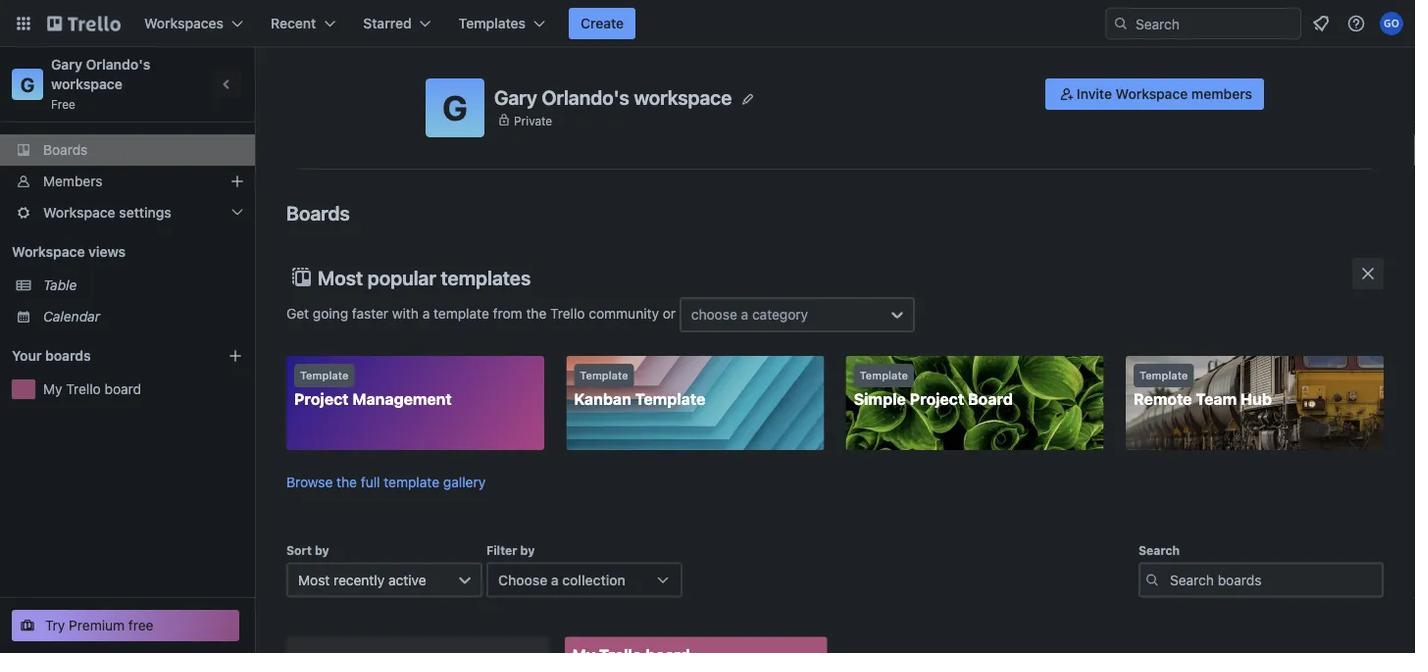 Task type: vqa. For each thing, say whether or not it's contained in the screenshot.
Gary Orlando's workspace Free
yes



Task type: locate. For each thing, give the bounding box(es) containing it.
open information menu image
[[1347, 14, 1366, 33]]

project left 'management'
[[294, 390, 349, 408]]

template remote team hub
[[1134, 369, 1272, 408]]

template for kanban
[[580, 369, 628, 382]]

browse the full template gallery
[[286, 474, 486, 490]]

most up going
[[318, 266, 363, 289]]

team
[[1196, 390, 1237, 408]]

1 vertical spatial template
[[384, 474, 439, 490]]

0 horizontal spatial boards
[[43, 142, 88, 158]]

free
[[51, 97, 75, 111]]

boards
[[45, 348, 91, 364]]

most down sort by
[[298, 572, 330, 588]]

workspace up free
[[51, 76, 123, 92]]

a right the with
[[422, 305, 430, 321]]

0 horizontal spatial workspace
[[51, 76, 123, 92]]

0 horizontal spatial orlando's
[[86, 56, 150, 73]]

0 vertical spatial the
[[526, 305, 547, 321]]

trello
[[550, 305, 585, 321], [66, 381, 101, 397]]

0 horizontal spatial a
[[422, 305, 430, 321]]

0 horizontal spatial the
[[337, 474, 357, 490]]

template down going
[[300, 369, 348, 382]]

by
[[315, 544, 329, 557], [520, 544, 535, 557]]

workspace
[[1116, 86, 1188, 102], [43, 204, 115, 221], [12, 244, 85, 260]]

g left private
[[442, 87, 468, 128]]

orlando's for gary orlando's workspace
[[542, 86, 629, 109]]

1 horizontal spatial a
[[551, 572, 559, 588]]

table link
[[43, 276, 243, 295]]

0 vertical spatial gary
[[51, 56, 82, 73]]

template project management
[[294, 369, 452, 408]]

invite workspace members
[[1077, 86, 1252, 102]]

simple
[[854, 390, 906, 408]]

template up remote
[[1140, 369, 1188, 382]]

workspace views
[[12, 244, 126, 260]]

template right the full
[[384, 474, 439, 490]]

0 horizontal spatial project
[[294, 390, 349, 408]]

your
[[12, 348, 42, 364]]

the left the full
[[337, 474, 357, 490]]

1 by from the left
[[315, 544, 329, 557]]

by right 'sort'
[[315, 544, 329, 557]]

0 horizontal spatial by
[[315, 544, 329, 557]]

popular
[[367, 266, 436, 289]]

sort by
[[286, 544, 329, 557]]

template
[[434, 305, 489, 321], [384, 474, 439, 490]]

back to home image
[[47, 8, 121, 39]]

0 notifications image
[[1309, 12, 1333, 35]]

workspace
[[51, 76, 123, 92], [634, 86, 732, 109]]

1 horizontal spatial project
[[910, 390, 964, 408]]

a right the choose
[[551, 572, 559, 588]]

create button
[[569, 8, 636, 39]]

gary inside gary orlando's workspace free
[[51, 56, 82, 73]]

workspace for settings
[[43, 204, 115, 221]]

a right choose
[[741, 306, 749, 323]]

0 vertical spatial trello
[[550, 305, 585, 321]]

boards
[[43, 142, 88, 158], [286, 201, 350, 224]]

workspace down primary element
[[634, 86, 732, 109]]

trello right the "my"
[[66, 381, 101, 397]]

workspace settings
[[43, 204, 171, 221]]

workspace right invite
[[1116, 86, 1188, 102]]

1 project from the left
[[294, 390, 349, 408]]

1 vertical spatial workspace
[[43, 204, 115, 221]]

sm image
[[1057, 84, 1077, 104]]

workspace inside workspace settings popup button
[[43, 204, 115, 221]]

settings
[[119, 204, 171, 221]]

switch to… image
[[14, 14, 33, 33]]

template inside template remote team hub
[[1140, 369, 1188, 382]]

1 vertical spatial boards
[[286, 201, 350, 224]]

workspace inside gary orlando's workspace free
[[51, 76, 123, 92]]

get
[[286, 305, 309, 321]]

2 vertical spatial workspace
[[12, 244, 85, 260]]

1 horizontal spatial by
[[520, 544, 535, 557]]

template right kanban
[[635, 390, 706, 408]]

calendar
[[43, 308, 100, 325]]

category
[[752, 306, 808, 323]]

2 horizontal spatial a
[[741, 306, 749, 323]]

filter
[[486, 544, 517, 557]]

choose a collection
[[498, 572, 626, 588]]

try premium free button
[[12, 610, 239, 641]]

template kanban template
[[574, 369, 706, 408]]

most
[[318, 266, 363, 289], [298, 572, 330, 588]]

a inside button
[[551, 572, 559, 588]]

gary orlando's workspace link
[[51, 56, 154, 92]]

1 horizontal spatial gary
[[494, 86, 537, 109]]

0 vertical spatial most
[[318, 266, 363, 289]]

gary for gary orlando's workspace
[[494, 86, 537, 109]]

board
[[968, 390, 1013, 408]]

templates button
[[447, 8, 557, 39]]

boards link
[[0, 134, 255, 166]]

invite workspace members button
[[1045, 78, 1264, 110]]

my
[[43, 381, 62, 397]]

0 horizontal spatial gary
[[51, 56, 82, 73]]

the right the "from"
[[526, 305, 547, 321]]

workspace down the members
[[43, 204, 115, 221]]

0 vertical spatial boards
[[43, 142, 88, 158]]

kanban
[[574, 390, 631, 408]]

workspace up "table"
[[12, 244, 85, 260]]

0 horizontal spatial g
[[20, 73, 35, 96]]

gary
[[51, 56, 82, 73], [494, 86, 537, 109]]

workspace for gary orlando's workspace free
[[51, 76, 123, 92]]

2 project from the left
[[910, 390, 964, 408]]

workspaces button
[[132, 8, 255, 39]]

project left board
[[910, 390, 964, 408]]

1 horizontal spatial orlando's
[[542, 86, 629, 109]]

2 by from the left
[[520, 544, 535, 557]]

1 horizontal spatial the
[[526, 305, 547, 321]]

g down switch to… icon
[[20, 73, 35, 96]]

by right "filter"
[[520, 544, 535, 557]]

g for the g button
[[442, 87, 468, 128]]

g inside button
[[442, 87, 468, 128]]

template up kanban
[[580, 369, 628, 382]]

g
[[20, 73, 35, 96], [442, 87, 468, 128]]

gary up free
[[51, 56, 82, 73]]

1 horizontal spatial workspace
[[634, 86, 732, 109]]

starred button
[[351, 8, 443, 39]]

from
[[493, 305, 522, 321]]

collection
[[562, 572, 626, 588]]

template inside template simple project board
[[860, 369, 908, 382]]

invite
[[1077, 86, 1112, 102]]

browse the full template gallery link
[[286, 474, 486, 490]]

recent button
[[259, 8, 347, 39]]

1 vertical spatial the
[[337, 474, 357, 490]]

workspace for gary orlando's workspace
[[634, 86, 732, 109]]

g link
[[12, 69, 43, 100]]

the
[[526, 305, 547, 321], [337, 474, 357, 490]]

management
[[352, 390, 452, 408]]

gary up private
[[494, 86, 537, 109]]

by for sort by
[[315, 544, 329, 557]]

going
[[313, 305, 348, 321]]

recent
[[271, 15, 316, 31]]

0 vertical spatial orlando's
[[86, 56, 150, 73]]

orlando's inside gary orlando's workspace free
[[86, 56, 150, 73]]

by for filter by
[[520, 544, 535, 557]]

orlando's
[[86, 56, 150, 73], [542, 86, 629, 109]]

template up simple
[[860, 369, 908, 382]]

full
[[361, 474, 380, 490]]

trello left the community
[[550, 305, 585, 321]]

choose
[[498, 572, 548, 588]]

a
[[422, 305, 430, 321], [741, 306, 749, 323], [551, 572, 559, 588]]

0 vertical spatial workspace
[[1116, 86, 1188, 102]]

your boards
[[12, 348, 91, 364]]

1 vertical spatial orlando's
[[542, 86, 629, 109]]

template down the templates
[[434, 305, 489, 321]]

1 vertical spatial trello
[[66, 381, 101, 397]]

0 vertical spatial template
[[434, 305, 489, 321]]

1 vertical spatial most
[[298, 572, 330, 588]]

starred
[[363, 15, 412, 31]]

orlando's up private
[[542, 86, 629, 109]]

template inside template project management
[[300, 369, 348, 382]]

project
[[294, 390, 349, 408], [910, 390, 964, 408]]

template
[[300, 369, 348, 382], [580, 369, 628, 382], [860, 369, 908, 382], [1140, 369, 1188, 382], [635, 390, 706, 408]]

orlando's down the back to home image on the left
[[86, 56, 150, 73]]

1 vertical spatial gary
[[494, 86, 537, 109]]

1 horizontal spatial g
[[442, 87, 468, 128]]

template for project
[[300, 369, 348, 382]]

calendar link
[[43, 307, 243, 327]]

1 horizontal spatial trello
[[550, 305, 585, 321]]

members
[[43, 173, 102, 189]]



Task type: describe. For each thing, give the bounding box(es) containing it.
most for most popular templates
[[318, 266, 363, 289]]

gary for gary orlando's workspace free
[[51, 56, 82, 73]]

search
[[1139, 544, 1180, 557]]

choose
[[691, 306, 737, 323]]

workspace settings button
[[0, 197, 255, 229]]

g for g link at the top of the page
[[20, 73, 35, 96]]

workspace navigation collapse icon image
[[214, 71, 241, 98]]

1 horizontal spatial boards
[[286, 201, 350, 224]]

or
[[663, 305, 676, 321]]

0 horizontal spatial trello
[[66, 381, 101, 397]]

remote
[[1134, 390, 1192, 408]]

recently
[[333, 572, 385, 588]]

active
[[388, 572, 426, 588]]

members
[[1192, 86, 1252, 102]]

project inside template simple project board
[[910, 390, 964, 408]]

orlando's for gary orlando's workspace free
[[86, 56, 150, 73]]

choose a collection button
[[486, 562, 683, 598]]

views
[[88, 244, 126, 260]]

your boards with 1 items element
[[12, 344, 198, 368]]

try
[[45, 617, 65, 634]]

add board image
[[228, 348, 243, 364]]

sort
[[286, 544, 312, 557]]

template simple project board
[[854, 369, 1013, 408]]

my trello board
[[43, 381, 141, 397]]

table
[[43, 277, 77, 293]]

try premium free
[[45, 617, 154, 634]]

most for most recently active
[[298, 572, 330, 588]]

gallery
[[443, 474, 486, 490]]

a for choose a collection
[[551, 572, 559, 588]]

template for remote
[[1140, 369, 1188, 382]]

workspace for views
[[12, 244, 85, 260]]

Search field
[[1129, 9, 1300, 38]]

premium
[[69, 617, 125, 634]]

primary element
[[0, 0, 1415, 47]]

faster
[[352, 305, 389, 321]]

gary orlando's workspace free
[[51, 56, 154, 111]]

project inside template project management
[[294, 390, 349, 408]]

most popular templates
[[318, 266, 531, 289]]

free
[[128, 617, 154, 634]]

workspace inside invite workspace members button
[[1116, 86, 1188, 102]]

board
[[104, 381, 141, 397]]

choose a category
[[691, 306, 808, 323]]

create
[[581, 15, 624, 31]]

members link
[[0, 166, 255, 197]]

gary orlando's workspace
[[494, 86, 732, 109]]

community
[[589, 305, 659, 321]]

g button
[[426, 78, 484, 137]]

templates
[[441, 266, 531, 289]]

workspaces
[[144, 15, 224, 31]]

browse
[[286, 474, 333, 490]]

my trello board link
[[43, 380, 243, 399]]

most recently active
[[298, 572, 426, 588]]

private
[[514, 114, 552, 127]]

get going faster with a template from the trello community or
[[286, 305, 679, 321]]

a for choose a category
[[741, 306, 749, 323]]

hub
[[1241, 390, 1272, 408]]

templates
[[459, 15, 526, 31]]

gary orlando (garyorlando) image
[[1380, 12, 1403, 35]]

Search text field
[[1139, 562, 1384, 598]]

template for simple
[[860, 369, 908, 382]]

search image
[[1113, 16, 1129, 31]]

with
[[392, 305, 419, 321]]

filter by
[[486, 544, 535, 557]]



